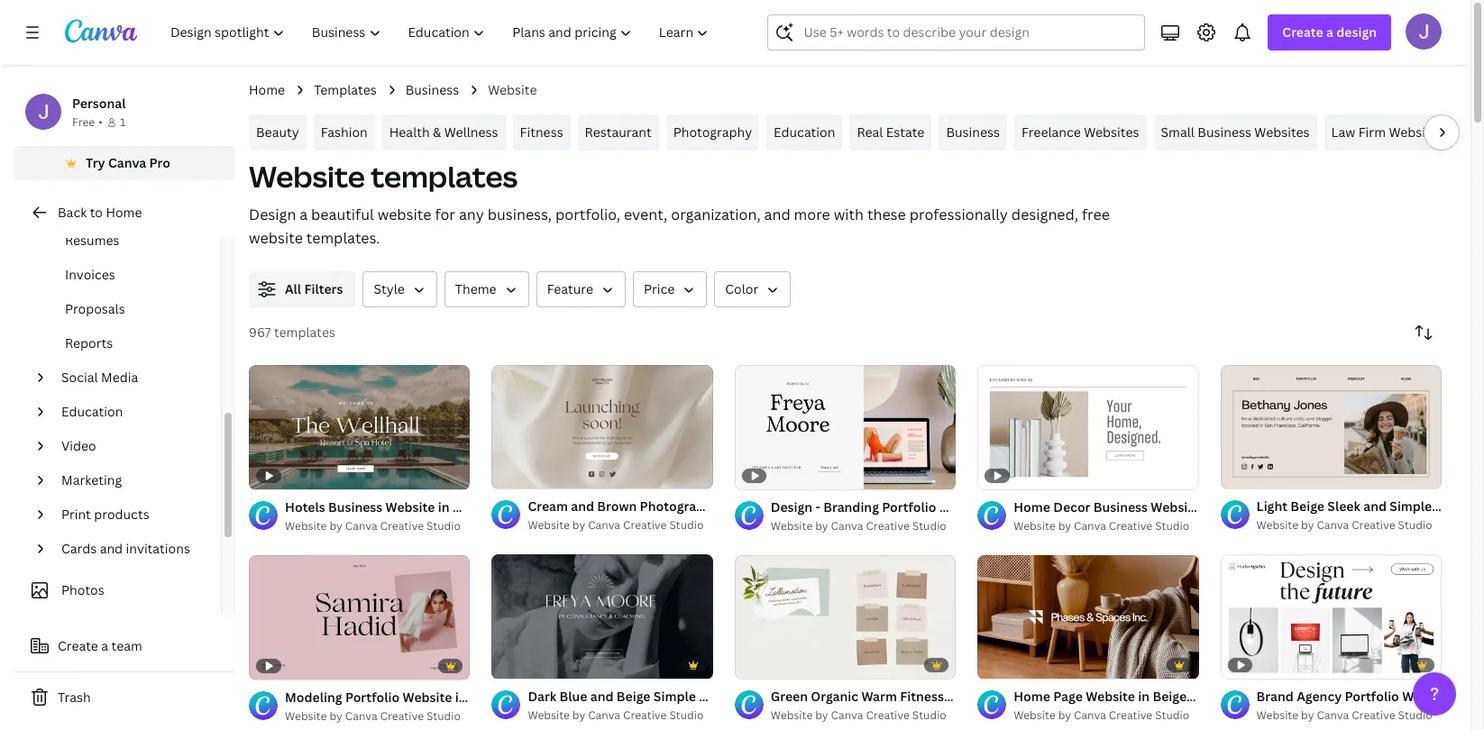Task type: locate. For each thing, give the bounding box(es) containing it.
launch
[[799, 498, 844, 515]]

proposals link
[[29, 292, 221, 326]]

of for 5
[[512, 659, 526, 672]]

fitness left bio-
[[900, 688, 944, 706]]

of
[[998, 659, 1012, 671], [512, 659, 526, 672]]

& inside home page website in beige cream warm & modern style website by canva creative studio
[[1272, 688, 1280, 706]]

1 horizontal spatial website
[[378, 205, 431, 225]]

0 horizontal spatial 1
[[120, 115, 126, 130]]

0 horizontal spatial business
[[406, 81, 459, 98]]

organization,
[[671, 205, 761, 225]]

1 horizontal spatial websites
[[1255, 124, 1310, 141]]

by inside cream and brown photographic beauty site launch website website by canva creative studio
[[572, 518, 585, 533]]

2 of from the left
[[512, 659, 526, 672]]

1 horizontal spatial education
[[774, 124, 835, 141]]

home inside home page website in beige cream warm & modern style website by canva creative studio
[[1014, 688, 1051, 706]]

warm inside green organic warm fitness bio-link website website by canva creative studio
[[862, 688, 897, 706]]

websites right firm
[[1389, 124, 1444, 141]]

1 right •
[[120, 115, 126, 130]]

home for home page website in beige cream warm & modern style website by canva creative studio
[[1014, 688, 1051, 706]]

in
[[1138, 688, 1150, 706]]

beauty down home link
[[256, 124, 299, 141]]

2 horizontal spatial a
[[1327, 23, 1334, 41]]

0 horizontal spatial websites
[[1084, 124, 1139, 141]]

cream inside cream and brown photographic beauty site launch website website by canva creative studio
[[528, 498, 568, 515]]

home for home
[[249, 81, 285, 98]]

all filters button
[[249, 271, 356, 308]]

business right estate
[[946, 124, 1000, 141]]

studio inside cream and brown photographic beauty site launch website website by canva creative studio
[[669, 518, 704, 533]]

0 vertical spatial website
[[378, 205, 431, 225]]

1 vertical spatial fitness
[[900, 688, 944, 706]]

Sort by button
[[1406, 315, 1442, 351]]

of for 7
[[998, 659, 1012, 671]]

professionally
[[910, 205, 1008, 225]]

home down the 7
[[1014, 688, 1051, 706]]

1 websites from the left
[[1084, 124, 1139, 141]]

1 vertical spatial education
[[61, 403, 123, 420]]

cream right in
[[1190, 688, 1230, 706]]

design
[[249, 205, 296, 225]]

beauty inside cream and brown photographic beauty site launch website website by canva creative studio
[[726, 498, 770, 515]]

& right health
[[433, 124, 441, 141]]

0 vertical spatial &
[[433, 124, 441, 141]]

warm right organic
[[862, 688, 897, 706]]

cream and brown photographic beauty site launch website image
[[492, 365, 713, 489]]

a right design
[[300, 205, 308, 225]]

1 horizontal spatial templates
[[371, 157, 518, 196]]

freelance websites
[[1022, 124, 1139, 141]]

1 vertical spatial beauty
[[726, 498, 770, 515]]

style right modern
[[1334, 688, 1366, 706]]

0 horizontal spatial create
[[58, 638, 98, 655]]

1 of from the left
[[998, 659, 1012, 671]]

create for create a design
[[1283, 23, 1324, 41]]

1 vertical spatial home
[[106, 204, 142, 221]]

estate
[[886, 124, 925, 141]]

light beige sleek and simple blogger personal website image
[[1221, 365, 1442, 489]]

0 vertical spatial create
[[1283, 23, 1324, 41]]

by
[[572, 518, 585, 533], [1301, 518, 1314, 533], [330, 519, 343, 534], [815, 519, 828, 534], [1058, 519, 1071, 534], [572, 708, 585, 723], [815, 708, 828, 724], [1058, 708, 1071, 724], [1301, 708, 1314, 724], [330, 709, 343, 724]]

home up beauty link
[[249, 81, 285, 98]]

& left modern
[[1272, 688, 1280, 706]]

creative inside light beige sleek and simple blogger  website by canva creative studio
[[1352, 518, 1396, 533]]

feature button
[[536, 271, 626, 308]]

1 horizontal spatial a
[[300, 205, 308, 225]]

green organic warm fitness bio-link website link
[[771, 688, 1050, 707]]

1 for 1
[[120, 115, 126, 130]]

canva inside cream and brown photographic beauty site launch website website by canva creative studio
[[588, 518, 620, 533]]

1 horizontal spatial home
[[249, 81, 285, 98]]

0 vertical spatial education link
[[767, 115, 843, 151]]

0 horizontal spatial home
[[106, 204, 142, 221]]

1 horizontal spatial &
[[1272, 688, 1280, 706]]

warm
[[862, 688, 897, 706], [1233, 688, 1269, 706]]

2 horizontal spatial websites
[[1389, 124, 1444, 141]]

websites left law
[[1255, 124, 1310, 141]]

trash
[[58, 689, 91, 706]]

social media
[[61, 369, 138, 386]]

warm left modern
[[1233, 688, 1269, 706]]

beige right in
[[1153, 688, 1187, 706]]

1 horizontal spatial education link
[[767, 115, 843, 151]]

templates inside website templates design a beautiful website for any business, portfolio, event, organization, and more with these professionally designed, free website templates.
[[371, 157, 518, 196]]

websites right freelance on the top right of page
[[1084, 124, 1139, 141]]

cream
[[528, 498, 568, 515], [1190, 688, 1230, 706]]

home right to
[[106, 204, 142, 221]]

invitations
[[126, 540, 190, 557]]

and inside website templates design a beautiful website for any business, portfolio, event, organization, and more with these professionally designed, free website templates.
[[764, 205, 791, 225]]

0 horizontal spatial beige
[[1153, 688, 1187, 706]]

create
[[1283, 23, 1324, 41], [58, 638, 98, 655]]

create left design
[[1283, 23, 1324, 41]]

home page website in beige cream warm & modern style link
[[1014, 688, 1366, 707]]

0 horizontal spatial cream
[[528, 498, 568, 515]]

creative
[[623, 518, 667, 533], [1352, 518, 1396, 533], [380, 519, 424, 534], [866, 519, 910, 534], [1109, 519, 1153, 534], [623, 708, 667, 723], [866, 708, 910, 724], [1109, 708, 1153, 724], [1352, 708, 1396, 724], [380, 709, 424, 724]]

business
[[406, 81, 459, 98], [946, 124, 1000, 141], [1198, 124, 1252, 141]]

create inside button
[[58, 638, 98, 655]]

websites for law firm websites
[[1389, 124, 1444, 141]]

cards
[[61, 540, 97, 557]]

0 horizontal spatial templates
[[274, 324, 335, 341]]

restaurant link
[[578, 115, 659, 151]]

1 horizontal spatial business link
[[939, 115, 1007, 151]]

1 vertical spatial cream
[[1190, 688, 1230, 706]]

education link down media
[[54, 395, 210, 429]]

photos link
[[25, 574, 210, 608]]

&
[[433, 124, 441, 141], [1272, 688, 1280, 706]]

1 vertical spatial templates
[[274, 324, 335, 341]]

and right sleek at the right bottom of page
[[1364, 498, 1387, 515]]

simple
[[1390, 498, 1432, 515]]

1 vertical spatial beige
[[1153, 688, 1187, 706]]

1 horizontal spatial style
[[1334, 688, 1366, 706]]

1 vertical spatial a
[[300, 205, 308, 225]]

home
[[249, 81, 285, 98], [106, 204, 142, 221], [1014, 688, 1051, 706]]

a inside create a team button
[[101, 638, 108, 655]]

2 horizontal spatial home
[[1014, 688, 1051, 706]]

1 horizontal spatial beige
[[1291, 498, 1325, 515]]

website down design
[[249, 228, 303, 248]]

and left more
[[764, 205, 791, 225]]

2 horizontal spatial 1
[[990, 659, 996, 671]]

0 vertical spatial home
[[249, 81, 285, 98]]

1 vertical spatial style
[[1334, 688, 1366, 706]]

websites inside freelance websites link
[[1084, 124, 1139, 141]]

1 for 1 of 5
[[504, 659, 510, 672]]

1 left the 7
[[990, 659, 996, 671]]

education link left real
[[767, 115, 843, 151]]

1 of 5
[[504, 659, 534, 672]]

0 vertical spatial fitness
[[520, 124, 563, 141]]

style right filters
[[374, 280, 405, 298]]

law
[[1332, 124, 1356, 141]]

education down social media
[[61, 403, 123, 420]]

1 horizontal spatial of
[[998, 659, 1012, 671]]

canva
[[108, 154, 146, 171], [588, 518, 620, 533], [1317, 518, 1349, 533], [345, 519, 378, 534], [831, 519, 863, 534], [1074, 519, 1106, 534], [588, 708, 620, 723], [831, 708, 863, 724], [1074, 708, 1106, 724], [1317, 708, 1349, 724], [345, 709, 378, 724]]

templates down the all filters button
[[274, 324, 335, 341]]

0 horizontal spatial beauty
[[256, 124, 299, 141]]

1 left 5
[[504, 659, 510, 672]]

beautiful
[[311, 205, 374, 225]]

0 vertical spatial education
[[774, 124, 835, 141]]

create inside dropdown button
[[1283, 23, 1324, 41]]

0 vertical spatial business link
[[406, 80, 459, 100]]

health
[[389, 124, 430, 141]]

a left design
[[1327, 23, 1334, 41]]

beauty left site
[[726, 498, 770, 515]]

education left real
[[774, 124, 835, 141]]

2 vertical spatial a
[[101, 638, 108, 655]]

feature
[[547, 280, 593, 298]]

all
[[285, 280, 301, 298]]

2 vertical spatial home
[[1014, 688, 1051, 706]]

try canva pro button
[[14, 146, 234, 180]]

1 horizontal spatial warm
[[1233, 688, 1269, 706]]

canva inside home page website in beige cream warm & modern style website by canva creative studio
[[1074, 708, 1106, 724]]

beauty
[[256, 124, 299, 141], [726, 498, 770, 515]]

templates up for
[[371, 157, 518, 196]]

1 horizontal spatial 1
[[504, 659, 510, 672]]

1 horizontal spatial beauty
[[726, 498, 770, 515]]

1 vertical spatial education link
[[54, 395, 210, 429]]

None search field
[[768, 14, 1146, 50]]

beige right light in the bottom right of the page
[[1291, 498, 1325, 515]]

a inside 'create a design' dropdown button
[[1327, 23, 1334, 41]]

0 horizontal spatial warm
[[862, 688, 897, 706]]

try canva pro
[[86, 154, 170, 171]]

color button
[[714, 271, 791, 308]]

of left the 7
[[998, 659, 1012, 671]]

0 horizontal spatial education
[[61, 403, 123, 420]]

invoices link
[[29, 258, 221, 292]]

templates for 967
[[274, 324, 335, 341]]

1
[[120, 115, 126, 130], [990, 659, 996, 671], [504, 659, 510, 672]]

0 horizontal spatial a
[[101, 638, 108, 655]]

free
[[72, 115, 95, 130]]

business up health & wellness at left top
[[406, 81, 459, 98]]

0 horizontal spatial business link
[[406, 80, 459, 100]]

2 websites from the left
[[1255, 124, 1310, 141]]

0 vertical spatial beauty
[[256, 124, 299, 141]]

website left for
[[378, 205, 431, 225]]

all filters
[[285, 280, 343, 298]]

beige
[[1291, 498, 1325, 515], [1153, 688, 1187, 706]]

creative inside green organic warm fitness bio-link website website by canva creative studio
[[866, 708, 910, 724]]

green organic warm fitness bio-link website image
[[735, 555, 956, 680]]

website inside light beige sleek and simple blogger  website by canva creative studio
[[1257, 518, 1299, 533]]

0 vertical spatial style
[[374, 280, 405, 298]]

0 horizontal spatial fitness
[[520, 124, 563, 141]]

studio inside home page website in beige cream warm & modern style website by canva creative studio
[[1155, 708, 1190, 724]]

0 vertical spatial templates
[[371, 157, 518, 196]]

bio-
[[947, 688, 972, 706]]

style
[[374, 280, 405, 298], [1334, 688, 1366, 706]]

social
[[61, 369, 98, 386]]

1 horizontal spatial cream
[[1190, 688, 1230, 706]]

1 vertical spatial create
[[58, 638, 98, 655]]

1 warm from the left
[[862, 688, 897, 706]]

firm
[[1359, 124, 1386, 141]]

create a team button
[[14, 629, 234, 665]]

1 vertical spatial &
[[1272, 688, 1280, 706]]

2 warm from the left
[[1233, 688, 1269, 706]]

3 websites from the left
[[1389, 124, 1444, 141]]

products
[[94, 506, 149, 523]]

of left 5
[[512, 659, 526, 672]]

and inside light beige sleek and simple blogger  website by canva creative studio
[[1364, 498, 1387, 515]]

resumes
[[65, 232, 119, 249]]

1 vertical spatial website
[[249, 228, 303, 248]]

home page website in beige cream warm & modern style image
[[978, 555, 1199, 680]]

and inside cream and brown photographic beauty site launch website website by canva creative studio
[[571, 498, 594, 515]]

0 vertical spatial a
[[1327, 23, 1334, 41]]

print products link
[[54, 498, 210, 532]]

0 vertical spatial cream
[[528, 498, 568, 515]]

jacob simon image
[[1406, 14, 1442, 50]]

websites inside law firm websites link
[[1389, 124, 1444, 141]]

1 horizontal spatial create
[[1283, 23, 1324, 41]]

fashion link
[[314, 115, 375, 151]]

0 horizontal spatial style
[[374, 280, 405, 298]]

cream inside home page website in beige cream warm & modern style website by canva creative studio
[[1190, 688, 1230, 706]]

business link up health & wellness at left top
[[406, 80, 459, 100]]

reports link
[[29, 326, 221, 361]]

by inside home page website in beige cream warm & modern style website by canva creative studio
[[1058, 708, 1071, 724]]

canva inside green organic warm fitness bio-link website website by canva creative studio
[[831, 708, 863, 724]]

1 for 1 of 7
[[990, 659, 996, 671]]

free
[[1082, 205, 1110, 225]]

and left brown
[[571, 498, 594, 515]]

proposals
[[65, 300, 125, 317]]

business right small on the right top
[[1198, 124, 1252, 141]]

create a team
[[58, 638, 142, 655]]

Search search field
[[804, 15, 1134, 50]]

cream left brown
[[528, 498, 568, 515]]

fitness right wellness
[[520, 124, 563, 141]]

0 vertical spatial beige
[[1291, 498, 1325, 515]]

a left team
[[101, 638, 108, 655]]

fashion
[[321, 124, 368, 141]]

business link right estate
[[939, 115, 1007, 151]]

templates link
[[314, 80, 377, 100]]

and
[[764, 205, 791, 225], [571, 498, 594, 515], [1364, 498, 1387, 515], [100, 540, 123, 557]]

websites inside small business websites link
[[1255, 124, 1310, 141]]

and right 'cards'
[[100, 540, 123, 557]]

0 horizontal spatial of
[[512, 659, 526, 672]]

1 horizontal spatial fitness
[[900, 688, 944, 706]]

create left team
[[58, 638, 98, 655]]

a inside website templates design a beautiful website for any business, portfolio, event, organization, and more with these professionally designed, free website templates.
[[300, 205, 308, 225]]



Task type: describe. For each thing, give the bounding box(es) containing it.
business,
[[488, 205, 552, 225]]

reports
[[65, 335, 113, 352]]

dark blue and beige simple dark consultancy portfolio & resume website image
[[492, 555, 713, 679]]

by inside green organic warm fitness bio-link website website by canva creative studio
[[815, 708, 828, 724]]

5
[[528, 659, 534, 672]]

video
[[61, 437, 96, 454]]

modern
[[1283, 688, 1331, 706]]

theme button
[[444, 271, 529, 308]]

style inside home page website in beige cream warm & modern style website by canva creative studio
[[1334, 688, 1366, 706]]

color
[[725, 280, 759, 298]]

light beige sleek and simple blogger  website by canva creative studio
[[1257, 498, 1484, 533]]

fitness link
[[513, 115, 570, 151]]

1 of 7 link
[[978, 555, 1199, 680]]

website inside website templates design a beautiful website for any business, portfolio, event, organization, and more with these professionally designed, free website templates.
[[249, 157, 365, 196]]

page
[[1054, 688, 1083, 706]]

price button
[[633, 271, 707, 308]]

canva inside light beige sleek and simple blogger  website by canva creative studio
[[1317, 518, 1349, 533]]

portfolio,
[[555, 205, 620, 225]]

sleek
[[1328, 498, 1361, 515]]

1 vertical spatial business link
[[939, 115, 1007, 151]]

style button
[[363, 271, 437, 308]]

websites for small business websites
[[1255, 124, 1310, 141]]

cards and invitations link
[[54, 532, 210, 566]]

a for team
[[101, 638, 108, 655]]

trash link
[[14, 680, 234, 716]]

photography link
[[666, 115, 759, 151]]

0 horizontal spatial website
[[249, 228, 303, 248]]

fitness inside green organic warm fitness bio-link website website by canva creative studio
[[900, 688, 944, 706]]

small business websites
[[1161, 124, 1310, 141]]

site
[[773, 498, 796, 515]]

canva inside try canva pro button
[[108, 154, 146, 171]]

beauty link
[[249, 115, 306, 151]]

967 templates
[[249, 324, 335, 341]]

create a design button
[[1268, 14, 1391, 50]]

beige inside home page website in beige cream warm & modern style website by canva creative studio
[[1153, 688, 1187, 706]]

photographic
[[640, 498, 723, 515]]

price
[[644, 280, 675, 298]]

7
[[1014, 659, 1019, 671]]

social media link
[[54, 361, 210, 395]]

these
[[867, 205, 906, 225]]

templates
[[314, 81, 377, 98]]

top level navigation element
[[159, 14, 725, 50]]

beige inside light beige sleek and simple blogger  website by canva creative studio
[[1291, 498, 1325, 515]]

small
[[1161, 124, 1195, 141]]

creative inside home page website in beige cream warm & modern style website by canva creative studio
[[1109, 708, 1153, 724]]

cream and brown photographic beauty site launch website link
[[528, 497, 897, 517]]

print
[[61, 506, 91, 523]]

brown
[[597, 498, 637, 515]]

health & wellness
[[389, 124, 498, 141]]

more
[[794, 205, 830, 225]]

to
[[90, 204, 103, 221]]

back
[[58, 204, 87, 221]]

personal
[[72, 95, 126, 112]]

health & wellness link
[[382, 115, 505, 151]]

organic
[[811, 688, 859, 706]]

theme
[[455, 280, 497, 298]]

create a design
[[1283, 23, 1377, 41]]

for
[[435, 205, 455, 225]]

try
[[86, 154, 105, 171]]

back to home
[[58, 204, 142, 221]]

1 horizontal spatial business
[[946, 124, 1000, 141]]

0 horizontal spatial education link
[[54, 395, 210, 429]]

studio inside light beige sleek and simple blogger  website by canva creative studio
[[1398, 518, 1433, 533]]

wellness
[[444, 124, 498, 141]]

a for design
[[1327, 23, 1334, 41]]

filters
[[304, 280, 343, 298]]

studio inside green organic warm fitness bio-link website website by canva creative studio
[[912, 708, 947, 724]]

law firm websites
[[1332, 124, 1444, 141]]

by inside light beige sleek and simple blogger  website by canva creative studio
[[1301, 518, 1314, 533]]

real estate link
[[850, 115, 932, 151]]

home link
[[249, 80, 285, 100]]

any
[[459, 205, 484, 225]]

restaurant
[[585, 124, 652, 141]]

cards and invitations
[[61, 540, 190, 557]]

design
[[1337, 23, 1377, 41]]

1 of 5 link
[[492, 555, 713, 680]]

photography
[[673, 124, 752, 141]]

law firm websites link
[[1324, 115, 1452, 151]]

media
[[101, 369, 138, 386]]

light
[[1257, 498, 1288, 515]]

website templates design a beautiful website for any business, portfolio, event, organization, and more with these professionally designed, free website templates.
[[249, 157, 1110, 248]]

warm inside home page website in beige cream warm & modern style website by canva creative studio
[[1233, 688, 1269, 706]]

0 horizontal spatial &
[[433, 124, 441, 141]]

templates for website
[[371, 157, 518, 196]]

create for create a team
[[58, 638, 98, 655]]

marketing link
[[54, 464, 210, 498]]

2 horizontal spatial business
[[1198, 124, 1252, 141]]

freelance
[[1022, 124, 1081, 141]]

green
[[771, 688, 808, 706]]

event,
[[624, 205, 668, 225]]

team
[[111, 638, 142, 655]]

style inside button
[[374, 280, 405, 298]]

real estate
[[857, 124, 925, 141]]

cream and brown photographic beauty site launch website website by canva creative studio
[[528, 498, 897, 533]]

marketing
[[61, 472, 122, 489]]

photos
[[61, 582, 104, 599]]

with
[[834, 205, 864, 225]]

print products
[[61, 506, 149, 523]]

freelance websites link
[[1014, 115, 1147, 151]]

invoices
[[65, 266, 115, 283]]

templates.
[[306, 228, 380, 248]]

creative inside cream and brown photographic beauty site launch website website by canva creative studio
[[623, 518, 667, 533]]

home page website in beige cream warm & modern style website by canva creative studio
[[1014, 688, 1366, 724]]

back to home link
[[14, 195, 234, 231]]

real
[[857, 124, 883, 141]]

967
[[249, 324, 271, 341]]



Task type: vqa. For each thing, say whether or not it's contained in the screenshot.
Fitness link
yes



